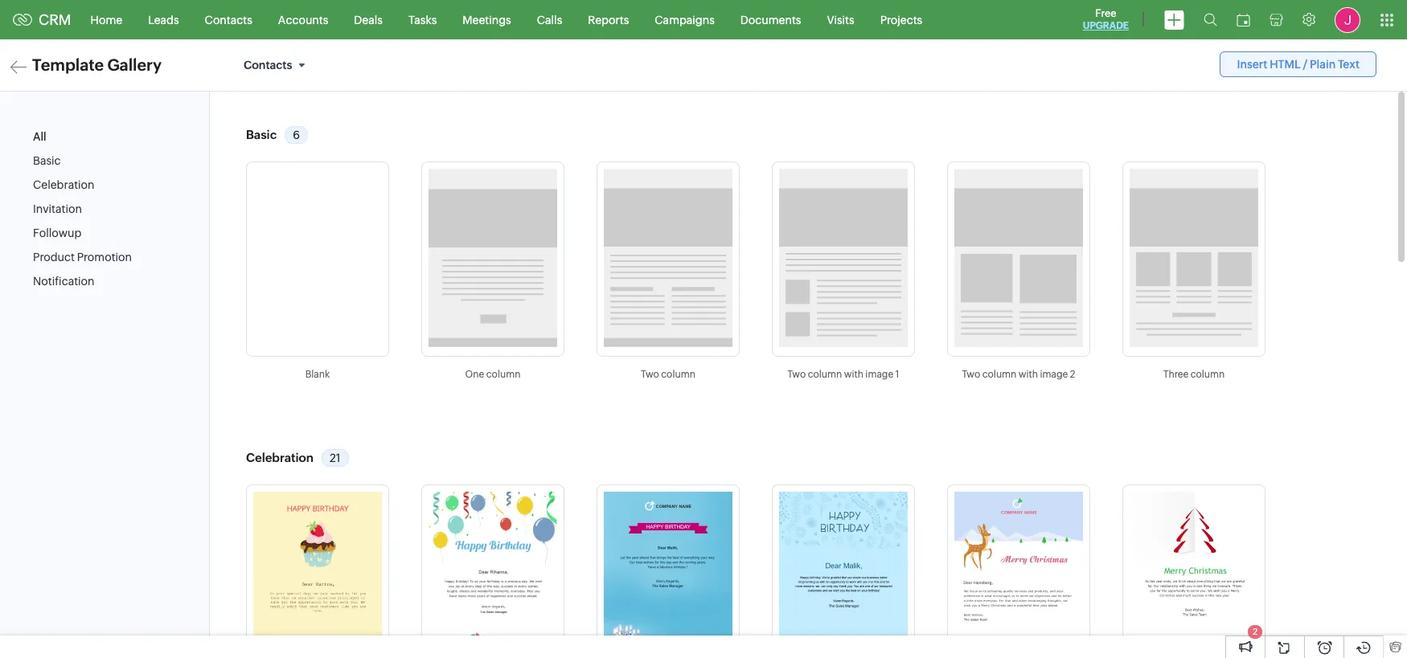 Task type: vqa. For each thing, say whether or not it's contained in the screenshot.
Import at the left bottom of page
no



Task type: describe. For each thing, give the bounding box(es) containing it.
image for 1
[[866, 369, 894, 381]]

product promotion
[[33, 251, 132, 264]]

with for 1
[[845, 369, 864, 381]]

calls link
[[524, 0, 575, 39]]

home link
[[78, 0, 135, 39]]

campaigns link
[[642, 0, 728, 39]]

two column
[[641, 369, 696, 381]]

column for three column
[[1191, 369, 1226, 381]]

free
[[1096, 7, 1117, 19]]

two for two column with image 2
[[963, 369, 981, 381]]

column for two column
[[662, 369, 696, 381]]

two for two column with image 1
[[788, 369, 806, 381]]

deals
[[354, 13, 383, 26]]

product
[[33, 251, 75, 264]]

contacts for contacts field
[[244, 59, 292, 72]]

one column
[[466, 369, 521, 381]]

free upgrade
[[1084, 7, 1130, 31]]

upgrade
[[1084, 20, 1130, 31]]

deals link
[[341, 0, 396, 39]]

calls
[[537, 13, 563, 26]]

home
[[91, 13, 122, 26]]

column for two column with image 2
[[983, 369, 1017, 381]]

insert html / plain text link
[[1221, 51, 1377, 77]]

0 horizontal spatial celebration
[[33, 179, 95, 192]]

two for two column
[[641, 369, 660, 381]]

visits
[[827, 13, 855, 26]]

contacts for contacts link
[[205, 13, 253, 26]]

notification
[[33, 275, 95, 288]]

reports link
[[575, 0, 642, 39]]

plain
[[1311, 58, 1337, 71]]

create menu element
[[1155, 0, 1195, 39]]

blank
[[305, 369, 330, 381]]

meetings link
[[450, 0, 524, 39]]

column for two column with image 1
[[808, 369, 843, 381]]

calendar image
[[1237, 13, 1251, 26]]

search element
[[1195, 0, 1228, 39]]

visits link
[[815, 0, 868, 39]]

contacts link
[[192, 0, 265, 39]]

documents
[[741, 13, 802, 26]]

image for 2
[[1041, 369, 1069, 381]]

21
[[330, 452, 341, 465]]

promotion
[[77, 251, 132, 264]]

documents link
[[728, 0, 815, 39]]

all
[[33, 130, 46, 143]]

reports
[[588, 13, 629, 26]]

one
[[466, 369, 485, 381]]

tasks
[[409, 13, 437, 26]]

insert html / plain text
[[1238, 58, 1361, 71]]

create menu image
[[1165, 10, 1185, 29]]

gallery
[[107, 56, 162, 74]]

leads
[[148, 13, 179, 26]]



Task type: locate. For each thing, give the bounding box(es) containing it.
two
[[641, 369, 660, 381], [788, 369, 806, 381], [963, 369, 981, 381]]

tasks link
[[396, 0, 450, 39]]

1 vertical spatial celebration
[[246, 452, 314, 465]]

3 column from the left
[[808, 369, 843, 381]]

1 vertical spatial contacts
[[244, 59, 292, 72]]

2 two from the left
[[788, 369, 806, 381]]

0 horizontal spatial basic
[[33, 155, 61, 167]]

crm
[[39, 11, 71, 28]]

0 vertical spatial basic
[[246, 128, 277, 142]]

1
[[896, 369, 900, 381]]

2 with from the left
[[1019, 369, 1039, 381]]

accounts
[[278, 13, 329, 26]]

4 column from the left
[[983, 369, 1017, 381]]

column for one column
[[487, 369, 521, 381]]

with for 2
[[1019, 369, 1039, 381]]

1 horizontal spatial with
[[1019, 369, 1039, 381]]

0 horizontal spatial with
[[845, 369, 864, 381]]

0 horizontal spatial two
[[641, 369, 660, 381]]

0 horizontal spatial 2
[[1071, 369, 1076, 381]]

contacts inside field
[[244, 59, 292, 72]]

5 column from the left
[[1191, 369, 1226, 381]]

accounts link
[[265, 0, 341, 39]]

template
[[32, 56, 104, 74]]

search image
[[1204, 13, 1218, 27]]

contacts down accounts link
[[244, 59, 292, 72]]

celebration
[[33, 179, 95, 192], [246, 452, 314, 465]]

2
[[1071, 369, 1076, 381], [1253, 628, 1258, 637]]

two column with image 1
[[788, 369, 900, 381]]

template gallery
[[32, 56, 162, 74]]

with
[[845, 369, 864, 381], [1019, 369, 1039, 381]]

projects
[[881, 13, 923, 26]]

1 two from the left
[[641, 369, 660, 381]]

contacts
[[205, 13, 253, 26], [244, 59, 292, 72]]

6
[[293, 129, 300, 142]]

1 horizontal spatial 2
[[1253, 628, 1258, 637]]

projects link
[[868, 0, 936, 39]]

celebration left 21
[[246, 452, 314, 465]]

2 horizontal spatial two
[[963, 369, 981, 381]]

3 two from the left
[[963, 369, 981, 381]]

/
[[1304, 58, 1309, 71]]

0 horizontal spatial image
[[866, 369, 894, 381]]

html
[[1270, 58, 1301, 71]]

followup
[[33, 227, 82, 240]]

1 vertical spatial 2
[[1253, 628, 1258, 637]]

two column with image 2
[[963, 369, 1076, 381]]

0 vertical spatial contacts
[[205, 13, 253, 26]]

leads link
[[135, 0, 192, 39]]

1 with from the left
[[845, 369, 864, 381]]

contacts right 'leads'
[[205, 13, 253, 26]]

basic down all at top
[[33, 155, 61, 167]]

1 horizontal spatial celebration
[[246, 452, 314, 465]]

Contacts field
[[237, 51, 317, 79]]

invitation
[[33, 203, 82, 216]]

not loaded image
[[429, 169, 558, 348], [604, 169, 733, 348], [780, 169, 908, 348], [955, 169, 1084, 348], [1130, 169, 1259, 348], [253, 493, 382, 659], [429, 493, 558, 659], [604, 493, 733, 659], [780, 493, 908, 659], [955, 493, 1084, 659], [1130, 493, 1259, 659]]

profile image
[[1336, 7, 1361, 33]]

0 vertical spatial 2
[[1071, 369, 1076, 381]]

1 vertical spatial basic
[[33, 155, 61, 167]]

2 column from the left
[[662, 369, 696, 381]]

basic left 6
[[246, 128, 277, 142]]

celebration up "invitation"
[[33, 179, 95, 192]]

three column
[[1164, 369, 1226, 381]]

crm link
[[13, 11, 71, 28]]

1 horizontal spatial basic
[[246, 128, 277, 142]]

0 vertical spatial celebration
[[33, 179, 95, 192]]

basic
[[246, 128, 277, 142], [33, 155, 61, 167]]

campaigns
[[655, 13, 715, 26]]

1 image from the left
[[866, 369, 894, 381]]

meetings
[[463, 13, 511, 26]]

2 image from the left
[[1041, 369, 1069, 381]]

image
[[866, 369, 894, 381], [1041, 369, 1069, 381]]

1 horizontal spatial image
[[1041, 369, 1069, 381]]

1 column from the left
[[487, 369, 521, 381]]

profile element
[[1326, 0, 1371, 39]]

1 horizontal spatial two
[[788, 369, 806, 381]]

column
[[487, 369, 521, 381], [662, 369, 696, 381], [808, 369, 843, 381], [983, 369, 1017, 381], [1191, 369, 1226, 381]]

three
[[1164, 369, 1189, 381]]

insert
[[1238, 58, 1268, 71]]

text
[[1339, 58, 1361, 71]]



